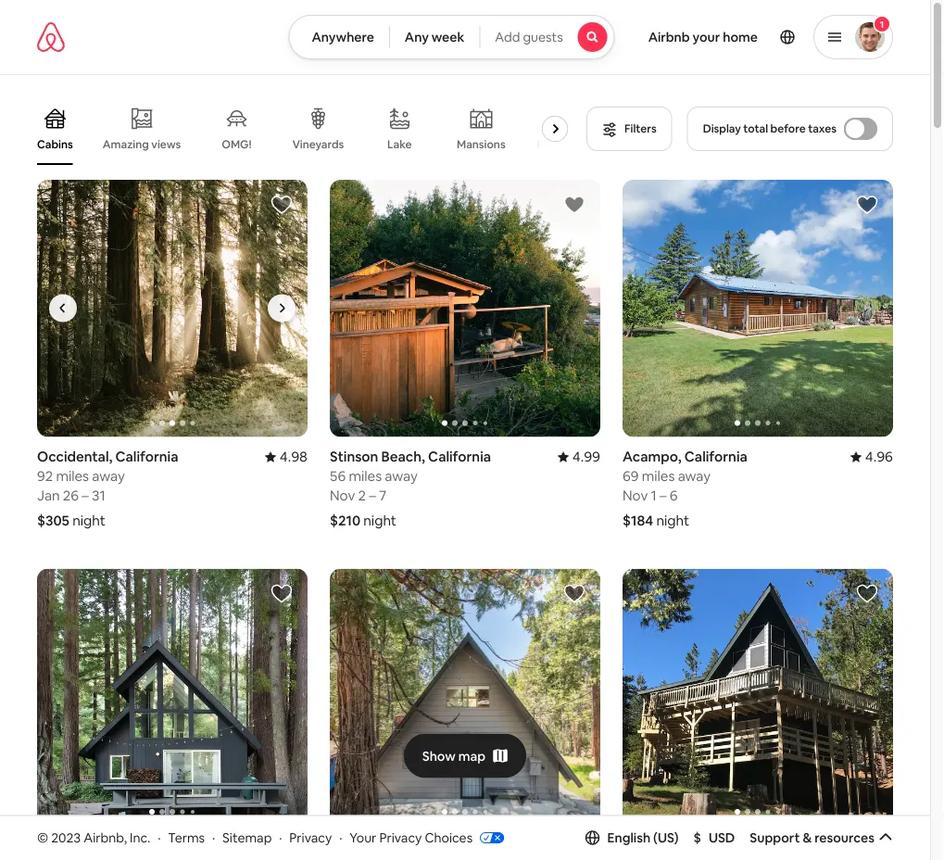 Task type: vqa. For each thing, say whether or not it's contained in the screenshot.
toilet
no



Task type: describe. For each thing, give the bounding box(es) containing it.
terms
[[168, 829, 205, 846]]

cazadero, california
[[37, 837, 170, 855]]

show
[[423, 748, 456, 764]]

31
[[92, 487, 105, 505]]

add to wishlist: occidental, california image
[[271, 194, 293, 216]]

– inside the stinson beach, california 56 miles away nov 2 – 7 $210 night
[[369, 487, 376, 505]]

display total before taxes
[[703, 121, 837, 136]]

none search field containing anywhere
[[289, 15, 615, 59]]

california for occidental, california 92 miles away jan 26 – 31 $305 night
[[115, 448, 178, 466]]

4 · from the left
[[339, 829, 342, 846]]

$ usd
[[694, 830, 736, 846]]

your privacy choices link
[[350, 829, 504, 847]]

(us)
[[654, 830, 679, 846]]

airbnb,
[[84, 829, 127, 846]]

twain
[[330, 837, 368, 855]]

jan
[[37, 487, 60, 505]]

nov inside the stinson beach, california 56 miles away nov 2 – 7 $210 night
[[330, 487, 355, 505]]

$184
[[623, 512, 654, 530]]

4.96 out of 5 average rating image
[[265, 837, 308, 855]]

6
[[670, 487, 678, 505]]

– for jan 26 – 31
[[82, 487, 89, 505]]

group for twain harte, california
[[330, 569, 601, 826]]

california for cazadero, california
[[107, 837, 170, 855]]

show map button
[[404, 734, 527, 778]]

arnold,
[[623, 837, 671, 855]]

privacy link
[[290, 829, 332, 846]]

night for $305
[[72, 512, 105, 530]]

anywhere
[[312, 29, 374, 45]]

add to wishlist: stinson beach, california image
[[564, 194, 586, 216]]

english
[[608, 830, 651, 846]]

your privacy choices
[[350, 829, 473, 846]]

inc.
[[130, 829, 150, 846]]

92
[[37, 467, 53, 485]]

nov inside acampo, california 69 miles away nov 1 – 6 $184 night
[[623, 487, 648, 505]]

usd
[[709, 830, 736, 846]]

add
[[495, 29, 520, 45]]

california for acampo, california 69 miles away nov 1 – 6 $184 night
[[685, 448, 748, 466]]

terms · sitemap · privacy
[[168, 829, 332, 846]]

night for $184
[[657, 512, 690, 530]]

english (us)
[[608, 830, 679, 846]]

away inside the stinson beach, california 56 miles away nov 2 – 7 $210 night
[[385, 467, 418, 485]]

your
[[693, 29, 721, 45]]

away for nov 1 – 6
[[678, 467, 711, 485]]

resources
[[815, 830, 875, 846]]

views
[[151, 137, 181, 151]]

add guests
[[495, 29, 563, 45]]

away for jan 26 – 31
[[92, 467, 125, 485]]

sitemap
[[223, 829, 272, 846]]

26
[[63, 487, 79, 505]]

airbnb your home link
[[638, 18, 769, 57]]

add to wishlist: cazadero, california image
[[271, 583, 293, 605]]

stinson beach, california 56 miles away nov 2 – 7 $210 night
[[330, 448, 491, 530]]

1 button
[[814, 15, 894, 59]]

acampo, california 69 miles away nov 1 – 6 $184 night
[[623, 448, 748, 530]]

cazadero,
[[37, 837, 104, 855]]

69
[[623, 467, 639, 485]]

4.97 out of 5 average rating image
[[851, 837, 894, 855]]

any
[[405, 29, 429, 45]]

anywhere button
[[289, 15, 390, 59]]

your
[[350, 829, 377, 846]]

amazing views
[[103, 137, 181, 151]]

filters button
[[587, 107, 673, 151]]

show map
[[423, 748, 486, 764]]

total
[[744, 121, 769, 136]]

1 inside dropdown button
[[881, 18, 885, 30]]

support & resources
[[750, 830, 875, 846]]

7
[[379, 487, 387, 505]]

acampo,
[[623, 448, 682, 466]]

1 · from the left
[[158, 829, 161, 846]]

miles inside the stinson beach, california 56 miles away nov 2 – 7 $210 night
[[349, 467, 382, 485]]

guests
[[523, 29, 563, 45]]

2023
[[51, 829, 81, 846]]

home
[[723, 29, 758, 45]]

stinson
[[330, 448, 379, 466]]



Task type: locate. For each thing, give the bounding box(es) containing it.
2 nov from the left
[[623, 487, 648, 505]]

california inside acampo, california 69 miles away nov 1 – 6 $184 night
[[685, 448, 748, 466]]

occidental,
[[37, 448, 112, 466]]

away down acampo,
[[678, 467, 711, 485]]

miles up 26
[[56, 467, 89, 485]]

1 horizontal spatial miles
[[349, 467, 382, 485]]

– left 7
[[369, 487, 376, 505]]

add to wishlist: acampo, california image
[[857, 194, 879, 216]]

add to wishlist: twain harte, california image
[[564, 583, 586, 605]]

arnold, california
[[623, 837, 737, 855]]

$
[[694, 830, 702, 846]]

4.96 for 4.96 out of 5 average rating image
[[280, 837, 308, 855]]

–
[[82, 487, 89, 505], [369, 487, 376, 505], [660, 487, 667, 505]]

nov
[[330, 487, 355, 505], [623, 487, 648, 505]]

&
[[803, 830, 812, 846]]

· right the inc.
[[158, 829, 161, 846]]

4.96 for 4.96 out of 5 average rating icon
[[866, 448, 894, 466]]

3 – from the left
[[660, 487, 667, 505]]

california for arnold, california
[[674, 837, 737, 855]]

add to wishlist: arnold, california image
[[857, 583, 879, 605]]

away inside occidental, california 92 miles away jan 26 – 31 $305 night
[[92, 467, 125, 485]]

california inside occidental, california 92 miles away jan 26 – 31 $305 night
[[115, 448, 178, 466]]

california inside the stinson beach, california 56 miles away nov 2 – 7 $210 night
[[428, 448, 491, 466]]

3 · from the left
[[279, 829, 282, 846]]

3 away from the left
[[678, 467, 711, 485]]

support
[[750, 830, 800, 846]]

support & resources button
[[750, 830, 894, 846]]

away
[[92, 467, 125, 485], [385, 467, 418, 485], [678, 467, 711, 485]]

1 horizontal spatial –
[[369, 487, 376, 505]]

airbnb
[[649, 29, 690, 45]]

2 miles from the left
[[349, 467, 382, 485]]

$210
[[330, 512, 361, 530]]

group containing amazing views
[[37, 93, 596, 165]]

1 horizontal spatial night
[[364, 512, 397, 530]]

© 2023 airbnb, inc. ·
[[37, 829, 161, 846]]

56
[[330, 467, 346, 485]]

2 privacy from the left
[[380, 829, 422, 846]]

1 horizontal spatial nov
[[623, 487, 648, 505]]

0 horizontal spatial 4.96
[[280, 837, 308, 855]]

amazing
[[103, 137, 149, 151]]

beach,
[[382, 448, 425, 466]]

night down 31
[[72, 512, 105, 530]]

4.96 out of 5 average rating image
[[851, 448, 894, 466]]

terms link
[[168, 829, 205, 846]]

filters
[[625, 121, 657, 136]]

night
[[72, 512, 105, 530], [364, 512, 397, 530], [657, 512, 690, 530]]

profile element
[[638, 0, 894, 74]]

0 horizontal spatial nov
[[330, 487, 355, 505]]

privacy right your
[[380, 829, 422, 846]]

away inside acampo, california 69 miles away nov 1 – 6 $184 night
[[678, 467, 711, 485]]

3 miles from the left
[[642, 467, 675, 485]]

3 night from the left
[[657, 512, 690, 530]]

california
[[115, 448, 178, 466], [428, 448, 491, 466], [685, 448, 748, 466], [107, 837, 170, 855], [415, 837, 478, 855], [674, 837, 737, 855]]

1 inside acampo, california 69 miles away nov 1 – 6 $184 night
[[651, 487, 657, 505]]

nov left 2 in the left of the page
[[330, 487, 355, 505]]

miles for nov
[[642, 467, 675, 485]]

None search field
[[289, 15, 615, 59]]

1 night from the left
[[72, 512, 105, 530]]

· left your
[[339, 829, 342, 846]]

2 night from the left
[[364, 512, 397, 530]]

0 vertical spatial 1
[[881, 18, 885, 30]]

week
[[432, 29, 465, 45]]

0 horizontal spatial 1
[[651, 487, 657, 505]]

night inside occidental, california 92 miles away jan 26 – 31 $305 night
[[72, 512, 105, 530]]

1 privacy from the left
[[290, 829, 332, 846]]

group for cazadero, california
[[37, 569, 308, 826]]

english (us) button
[[586, 830, 679, 846]]

mansions
[[457, 137, 506, 152]]

1 horizontal spatial 1
[[881, 18, 885, 30]]

0 horizontal spatial away
[[92, 467, 125, 485]]

· right terms
[[212, 829, 215, 846]]

4.88
[[573, 837, 601, 855]]

group for occidental, california
[[37, 180, 308, 437]]

1 miles from the left
[[56, 467, 89, 485]]

– left 31
[[82, 487, 89, 505]]

4.98 out of 5 average rating image
[[265, 448, 308, 466]]

– for nov 1 – 6
[[660, 487, 667, 505]]

4.96
[[866, 448, 894, 466], [280, 837, 308, 855]]

night down 7
[[364, 512, 397, 530]]

1 nov from the left
[[330, 487, 355, 505]]

lake
[[388, 137, 412, 152]]

beachfront
[[537, 137, 596, 152]]

4.99
[[573, 448, 601, 466]]

group
[[37, 93, 596, 165], [37, 180, 308, 437], [330, 180, 601, 437], [623, 180, 894, 437], [37, 569, 308, 826], [330, 569, 601, 826], [623, 569, 894, 826]]

night inside acampo, california 69 miles away nov 1 – 6 $184 night
[[657, 512, 690, 530]]

choices
[[425, 829, 473, 846]]

$305
[[37, 512, 70, 530]]

0 horizontal spatial –
[[82, 487, 89, 505]]

twain harte, california
[[330, 837, 478, 855]]

away down the beach,
[[385, 467, 418, 485]]

map
[[459, 748, 486, 764]]

– inside acampo, california 69 miles away nov 1 – 6 $184 night
[[660, 487, 667, 505]]

group for stinson beach, california
[[330, 180, 601, 437]]

cabins
[[37, 137, 73, 152]]

display total before taxes button
[[688, 107, 894, 151]]

taxes
[[809, 121, 837, 136]]

sitemap link
[[223, 829, 272, 846]]

nov down 69
[[623, 487, 648, 505]]

0 horizontal spatial miles
[[56, 467, 89, 485]]

2
[[358, 487, 366, 505]]

·
[[158, 829, 161, 846], [212, 829, 215, 846], [279, 829, 282, 846], [339, 829, 342, 846]]

2 horizontal spatial away
[[678, 467, 711, 485]]

4.98
[[280, 448, 308, 466]]

omg!
[[222, 137, 252, 152]]

1 horizontal spatial privacy
[[380, 829, 422, 846]]

miles inside acampo, california 69 miles away nov 1 – 6 $184 night
[[642, 467, 675, 485]]

group for acampo, california
[[623, 180, 894, 437]]

miles
[[56, 467, 89, 485], [349, 467, 382, 485], [642, 467, 675, 485]]

before
[[771, 121, 806, 136]]

2 horizontal spatial miles
[[642, 467, 675, 485]]

0 horizontal spatial privacy
[[290, 829, 332, 846]]

airbnb your home
[[649, 29, 758, 45]]

– inside occidental, california 92 miles away jan 26 – 31 $305 night
[[82, 487, 89, 505]]

2 horizontal spatial –
[[660, 487, 667, 505]]

1 vertical spatial 1
[[651, 487, 657, 505]]

1 away from the left
[[92, 467, 125, 485]]

· left 'privacy' link
[[279, 829, 282, 846]]

miles inside occidental, california 92 miles away jan 26 – 31 $305 night
[[56, 467, 89, 485]]

privacy left your
[[290, 829, 332, 846]]

2 – from the left
[[369, 487, 376, 505]]

0 horizontal spatial night
[[72, 512, 105, 530]]

harte,
[[371, 837, 412, 855]]

4.97
[[866, 837, 894, 855]]

add guests button
[[480, 15, 615, 59]]

vineyards
[[292, 137, 344, 152]]

miles for jan
[[56, 467, 89, 485]]

any week
[[405, 29, 465, 45]]

2 horizontal spatial night
[[657, 512, 690, 530]]

1 vertical spatial 4.96
[[280, 837, 308, 855]]

0 vertical spatial 4.96
[[866, 448, 894, 466]]

night inside the stinson beach, california 56 miles away nov 2 – 7 $210 night
[[364, 512, 397, 530]]

miles down acampo,
[[642, 467, 675, 485]]

any week button
[[389, 15, 480, 59]]

display
[[703, 121, 741, 136]]

2 away from the left
[[385, 467, 418, 485]]

group for arnold, california
[[623, 569, 894, 826]]

occidental, california 92 miles away jan 26 – 31 $305 night
[[37, 448, 178, 530]]

night down 6
[[657, 512, 690, 530]]

miles up 2 in the left of the page
[[349, 467, 382, 485]]

1 horizontal spatial away
[[385, 467, 418, 485]]

4.88 out of 5 average rating image
[[558, 837, 601, 855]]

2 · from the left
[[212, 829, 215, 846]]

– left 6
[[660, 487, 667, 505]]

away up 31
[[92, 467, 125, 485]]

©
[[37, 829, 48, 846]]

privacy
[[290, 829, 332, 846], [380, 829, 422, 846]]

4.99 out of 5 average rating image
[[558, 448, 601, 466]]

1 horizontal spatial 4.96
[[866, 448, 894, 466]]

1 – from the left
[[82, 487, 89, 505]]



